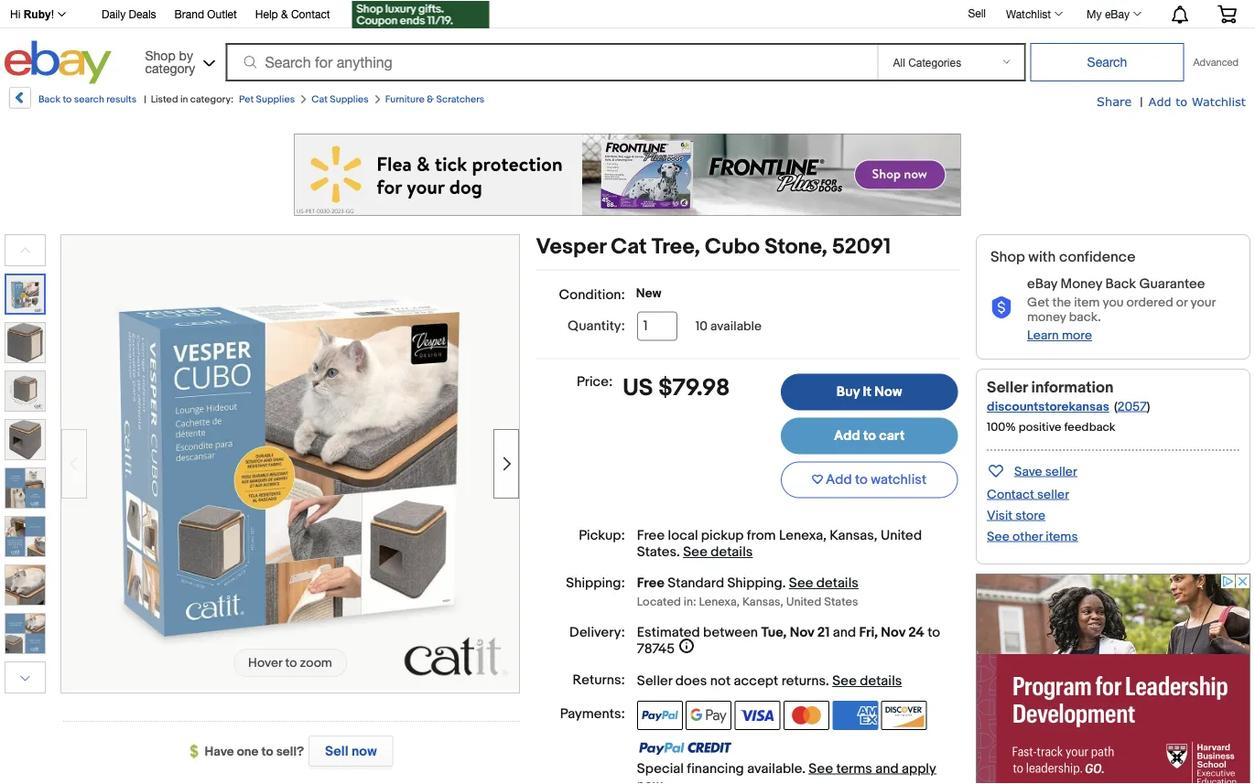 Task type: locate. For each thing, give the bounding box(es) containing it.
add to cart
[[834, 428, 905, 445]]

see inside see terms and apply now
[[809, 761, 834, 778]]

it
[[863, 384, 872, 401]]

states up 21
[[825, 595, 859, 610]]

1 horizontal spatial ebay
[[1105, 7, 1130, 20]]

0 horizontal spatial contact
[[291, 8, 330, 21]]

seller inside "us $79.98" main content
[[637, 674, 673, 690]]

shop by category button
[[137, 41, 219, 80]]

sell for sell
[[969, 7, 986, 19]]

0 horizontal spatial lenexa,
[[699, 595, 740, 610]]

0 vertical spatial shop
[[145, 48, 176, 63]]

watchlist right sell link at the right top of page
[[1007, 7, 1052, 20]]

save seller button
[[987, 461, 1078, 482]]

help
[[255, 8, 278, 21]]

kansas, down add to watchlist button
[[830, 528, 878, 545]]

see inside contact seller visit store see other items
[[987, 529, 1010, 545]]

1 horizontal spatial supplies
[[330, 93, 369, 105]]

to inside button
[[856, 472, 868, 489]]

seller right the save
[[1046, 464, 1078, 480]]

other
[[1013, 529, 1043, 545]]

add to watchlist link
[[1149, 93, 1247, 110]]

contact right help
[[291, 8, 330, 21]]

& right furniture
[[427, 93, 434, 105]]

1 vertical spatial .
[[783, 576, 786, 592]]

kansas, inside free local pickup from lenexa, kansas, united states
[[830, 528, 878, 545]]

0 vertical spatial contact
[[291, 8, 330, 21]]

1 horizontal spatial contact
[[987, 487, 1035, 503]]

1 horizontal spatial kansas,
[[830, 528, 878, 545]]

| right share button
[[1141, 94, 1144, 110]]

now inside see terms and apply now
[[637, 778, 663, 785]]

contact seller visit store see other items
[[987, 487, 1079, 545]]

0 vertical spatial watchlist
[[1007, 7, 1052, 20]]

see left terms
[[809, 761, 834, 778]]

free local pickup from lenexa, kansas, united states
[[637, 528, 922, 561]]

0 horizontal spatial details
[[711, 545, 753, 561]]

0 vertical spatial seller
[[1046, 464, 1078, 480]]

pet supplies link
[[239, 93, 295, 105]]

1 horizontal spatial details
[[817, 576, 859, 592]]

visit
[[987, 508, 1013, 524]]

sell right sell? at the left bottom of the page
[[325, 744, 349, 760]]

free inside free local pickup from lenexa, kansas, united states
[[637, 528, 665, 545]]

see details link up american express image
[[833, 674, 903, 690]]

picture 8 of 9 image
[[5, 615, 45, 654]]

special
[[637, 761, 684, 778]]

back left the search
[[38, 93, 61, 105]]

2 vertical spatial see details link
[[833, 674, 903, 690]]

us $79.98
[[623, 374, 730, 403]]

sell
[[969, 7, 986, 19], [325, 744, 349, 760]]

0 vertical spatial details
[[711, 545, 753, 561]]

1 vertical spatial back
[[1106, 276, 1137, 293]]

now
[[352, 744, 377, 760], [637, 778, 663, 785]]

sell?
[[276, 745, 304, 760]]

available.
[[748, 761, 806, 778]]

1 horizontal spatial sell
[[969, 7, 986, 19]]

1 horizontal spatial back
[[1106, 276, 1137, 293]]

back
[[38, 93, 61, 105], [1106, 276, 1137, 293]]

0 horizontal spatial .
[[677, 545, 680, 561]]

ordered
[[1127, 295, 1174, 311]]

| left listed
[[144, 93, 146, 105]]

see down visit on the right
[[987, 529, 1010, 545]]

seller for seller information
[[987, 378, 1028, 397]]

1 vertical spatial sell
[[325, 744, 349, 760]]

back to search results
[[38, 93, 137, 105]]

hi
[[10, 8, 20, 21]]

vesper
[[536, 234, 606, 261]]

0 vertical spatial seller
[[987, 378, 1028, 397]]

1 vertical spatial free
[[637, 576, 665, 592]]

)
[[1147, 399, 1151, 415]]

2 vertical spatial add
[[826, 472, 852, 489]]

see details link up 21
[[789, 576, 859, 592]]

see other items link
[[987, 529, 1079, 545]]

see terms and apply now
[[637, 761, 937, 785]]

supplies
[[256, 93, 295, 105], [330, 93, 369, 105]]

see details link
[[684, 545, 753, 561], [789, 576, 859, 592], [833, 674, 903, 690]]

united
[[881, 528, 922, 545], [787, 595, 822, 610]]

and right 21
[[833, 625, 857, 641]]

0 horizontal spatial supplies
[[256, 93, 295, 105]]

1 horizontal spatial united
[[881, 528, 922, 545]]

shop for shop by category
[[145, 48, 176, 63]]

financing
[[687, 761, 745, 778]]

discover image
[[882, 702, 928, 731]]

category
[[145, 60, 195, 76]]

to down advanced link
[[1176, 94, 1188, 108]]

. down free local pickup from lenexa, kansas, united states
[[783, 576, 786, 592]]

ebay money back guarantee get the item you ordered or your money back. learn more
[[1028, 276, 1216, 344]]

0 horizontal spatial cat
[[312, 93, 328, 105]]

& for help
[[281, 8, 288, 21]]

1 vertical spatial details
[[817, 576, 859, 592]]

2 horizontal spatial .
[[826, 674, 830, 690]]

available
[[711, 319, 762, 334]]

us
[[623, 374, 653, 403]]

0 horizontal spatial shop
[[145, 48, 176, 63]]

buy it now
[[837, 384, 903, 401]]

& inside account navigation
[[281, 8, 288, 21]]

1 vertical spatial and
[[876, 761, 899, 778]]

0 horizontal spatial |
[[144, 93, 146, 105]]

seller down save seller
[[1038, 487, 1070, 503]]

shop left by
[[145, 48, 176, 63]]

see details link for seller does not accept returns
[[833, 674, 903, 690]]

supplies right pet
[[256, 93, 295, 105]]

items
[[1046, 529, 1079, 545]]

0 vertical spatial united
[[881, 528, 922, 545]]

0 vertical spatial kansas,
[[830, 528, 878, 545]]

sell link
[[960, 7, 995, 19]]

add for add to cart
[[834, 428, 861, 445]]

picture 5 of 9 image
[[5, 469, 45, 508]]

sell for sell now
[[325, 744, 349, 760]]

to left watchlist
[[856, 472, 868, 489]]

and inside see terms and apply now
[[876, 761, 899, 778]]

1 vertical spatial now
[[637, 778, 663, 785]]

0 horizontal spatial ebay
[[1028, 276, 1058, 293]]

0 vertical spatial free
[[637, 528, 665, 545]]

pet
[[239, 93, 254, 105]]

back inside ebay money back guarantee get the item you ordered or your money back. learn more
[[1106, 276, 1137, 293]]

1 horizontal spatial and
[[876, 761, 899, 778]]

scratchers
[[436, 93, 485, 105]]

1 horizontal spatial advertisement region
[[976, 574, 1251, 785]]

| listed in category:
[[144, 93, 234, 105]]

paypal image
[[637, 702, 683, 731]]

store
[[1016, 508, 1046, 524]]

1 horizontal spatial lenexa,
[[779, 528, 827, 545]]

buy
[[837, 384, 860, 401]]

cat left tree,
[[611, 234, 647, 261]]

picture 1 of 9 image
[[6, 276, 44, 313]]

add inside share | add to watchlist
[[1149, 94, 1172, 108]]

supplies left furniture
[[330, 93, 369, 105]]

free for free
[[637, 576, 665, 592]]

1 vertical spatial add
[[834, 428, 861, 445]]

cat right pet supplies link
[[312, 93, 328, 105]]

shop inside the shop by category
[[145, 48, 176, 63]]

0 horizontal spatial &
[[281, 8, 288, 21]]

1 horizontal spatial watchlist
[[1192, 94, 1247, 108]]

get
[[1028, 295, 1050, 311]]

1 horizontal spatial states
[[825, 595, 859, 610]]

see down free local pickup from lenexa, kansas, united states
[[789, 576, 814, 592]]

guarantee
[[1140, 276, 1206, 293]]

seller inside contact seller visit store see other items
[[1038, 487, 1070, 503]]

2 horizontal spatial details
[[860, 674, 903, 690]]

1 vertical spatial contact
[[987, 487, 1035, 503]]

add down add to cart link
[[826, 472, 852, 489]]

1 horizontal spatial seller
[[987, 378, 1028, 397]]

free left "local"
[[637, 528, 665, 545]]

1 horizontal spatial cat
[[611, 234, 647, 261]]

nov left 21
[[790, 625, 815, 641]]

advertisement region
[[294, 134, 961, 216], [976, 574, 1251, 785]]

sell inside account navigation
[[969, 7, 986, 19]]

seller down 78745
[[637, 674, 673, 690]]

1 vertical spatial see details link
[[789, 576, 859, 592]]

1 supplies from the left
[[256, 93, 295, 105]]

picture 6 of 9 image
[[5, 518, 45, 557]]

0 horizontal spatial and
[[833, 625, 857, 641]]

item
[[1075, 295, 1100, 311]]

add right share
[[1149, 94, 1172, 108]]

price:
[[577, 374, 613, 391]]

seller information discountstorekansas ( 2057 ) 100% positive feedback
[[987, 378, 1151, 435]]

1 horizontal spatial now
[[637, 778, 663, 785]]

lenexa, right from
[[779, 528, 827, 545]]

watchlist
[[1007, 7, 1052, 20], [1192, 94, 1247, 108]]

. up standard
[[677, 545, 680, 561]]

kansas, down 'standard shipping . see details'
[[743, 595, 784, 610]]

1 horizontal spatial |
[[1141, 94, 1144, 110]]

daily deals link
[[102, 5, 156, 25]]

payments:
[[560, 706, 625, 723]]

shop left with
[[991, 248, 1026, 266]]

states up located
[[637, 545, 677, 561]]

watchlist inside share | add to watchlist
[[1192, 94, 1247, 108]]

1 vertical spatial seller
[[1038, 487, 1070, 503]]

one
[[237, 745, 259, 760]]

seller
[[987, 378, 1028, 397], [637, 674, 673, 690]]

10 available
[[696, 319, 762, 334]]

.
[[677, 545, 680, 561], [783, 576, 786, 592], [826, 674, 830, 690]]

dollar sign image
[[190, 745, 205, 760]]

1 horizontal spatial .
[[783, 576, 786, 592]]

Search for anything text field
[[229, 45, 874, 80]]

free for free local pickup from lenexa, kansas, united states
[[637, 528, 665, 545]]

advanced
[[1194, 56, 1239, 68]]

None submit
[[1031, 43, 1185, 82]]

0 vertical spatial sell
[[969, 7, 986, 19]]

0 vertical spatial ebay
[[1105, 7, 1130, 20]]

see details link up standard
[[684, 545, 753, 561]]

contact up the visit store link
[[987, 487, 1035, 503]]

0 horizontal spatial nov
[[790, 625, 815, 641]]

0 horizontal spatial united
[[787, 595, 822, 610]]

pet supplies
[[239, 93, 295, 105]]

contact inside contact seller visit store see other items
[[987, 487, 1035, 503]]

back.
[[1070, 310, 1102, 326]]

0 horizontal spatial states
[[637, 545, 677, 561]]

kansas,
[[830, 528, 878, 545], [743, 595, 784, 610]]

american express image
[[833, 702, 879, 731]]

add down buy
[[834, 428, 861, 445]]

more
[[1062, 328, 1093, 344]]

save seller
[[1015, 464, 1078, 480]]

0 vertical spatial advertisement region
[[294, 134, 961, 216]]

2057
[[1118, 399, 1147, 415]]

help & contact
[[255, 8, 330, 21]]

1 vertical spatial states
[[825, 595, 859, 610]]

0 horizontal spatial seller
[[637, 674, 673, 690]]

save
[[1015, 464, 1043, 480]]

united down watchlist
[[881, 528, 922, 545]]

| inside share | add to watchlist
[[1141, 94, 1144, 110]]

1 vertical spatial cat
[[611, 234, 647, 261]]

from
[[747, 528, 776, 545]]

states inside free local pickup from lenexa, kansas, united states
[[637, 545, 677, 561]]

1 vertical spatial &
[[427, 93, 434, 105]]

details up the discover image
[[860, 674, 903, 690]]

watchlist down advanced link
[[1192, 94, 1247, 108]]

watchlist inside 'link'
[[1007, 7, 1052, 20]]

1 horizontal spatial nov
[[881, 625, 906, 641]]

and left apply
[[876, 761, 899, 778]]

1 free from the top
[[637, 528, 665, 545]]

standard shipping . see details
[[668, 576, 859, 592]]

1 vertical spatial shop
[[991, 248, 1026, 266]]

1 vertical spatial united
[[787, 595, 822, 610]]

0 vertical spatial see details link
[[684, 545, 753, 561]]

lenexa, right in:
[[699, 595, 740, 610]]

ebay up the get
[[1028, 276, 1058, 293]]

& right help
[[281, 8, 288, 21]]

1 horizontal spatial &
[[427, 93, 434, 105]]

2 free from the top
[[637, 576, 665, 592]]

0 vertical spatial cat
[[312, 93, 328, 105]]

special financing available.
[[637, 761, 809, 778]]

details up shipping
[[711, 545, 753, 561]]

to right 24
[[928, 625, 941, 641]]

0 vertical spatial &
[[281, 8, 288, 21]]

supplies for cat supplies
[[330, 93, 369, 105]]

my
[[1087, 7, 1102, 20]]

0 vertical spatial lenexa,
[[779, 528, 827, 545]]

add inside button
[[826, 472, 852, 489]]

0 vertical spatial and
[[833, 625, 857, 641]]

1 vertical spatial kansas,
[[743, 595, 784, 610]]

seller for contact
[[1038, 487, 1070, 503]]

seller up '100%'
[[987, 378, 1028, 397]]

tree,
[[652, 234, 700, 261]]

0 horizontal spatial sell
[[325, 744, 349, 760]]

0 vertical spatial now
[[352, 744, 377, 760]]

ebay inside my ebay link
[[1105, 7, 1130, 20]]

. up master card image
[[826, 674, 830, 690]]

nov left 24
[[881, 625, 906, 641]]

1 vertical spatial watchlist
[[1192, 94, 1247, 108]]

1 horizontal spatial shop
[[991, 248, 1026, 266]]

0 vertical spatial add
[[1149, 94, 1172, 108]]

1 vertical spatial seller
[[637, 674, 673, 690]]

now right sell? at the left bottom of the page
[[352, 744, 377, 760]]

78745
[[637, 641, 675, 658]]

0 horizontal spatial kansas,
[[743, 595, 784, 610]]

1 vertical spatial ebay
[[1028, 276, 1058, 293]]

seller inside seller information discountstorekansas ( 2057 ) 100% positive feedback
[[987, 378, 1028, 397]]

details up 21
[[817, 576, 859, 592]]

0 horizontal spatial watchlist
[[1007, 7, 1052, 20]]

vesper cat tree, cubo stone, 52091
[[536, 234, 892, 261]]

sell left watchlist 'link'
[[969, 7, 986, 19]]

tue,
[[762, 625, 787, 641]]

deals
[[129, 8, 156, 21]]

paypal credit image
[[637, 742, 733, 756]]

(
[[1115, 399, 1118, 415]]

ebay right my
[[1105, 7, 1130, 20]]

seller inside save seller button
[[1046, 464, 1078, 480]]

ebay
[[1105, 7, 1130, 20], [1028, 276, 1058, 293]]

now down paypal credit image on the bottom of page
[[637, 778, 663, 785]]

confidence
[[1060, 248, 1136, 266]]

add to watchlist button
[[781, 462, 958, 499]]

0 horizontal spatial back
[[38, 93, 61, 105]]

free up located
[[637, 576, 665, 592]]

us $79.98 main content
[[536, 234, 960, 785]]

& for furniture
[[427, 93, 434, 105]]

ebay inside ebay money back guarantee get the item you ordered or your money back. learn more
[[1028, 276, 1058, 293]]

you
[[1103, 295, 1124, 311]]

back up "you"
[[1106, 276, 1137, 293]]

0 vertical spatial states
[[637, 545, 677, 561]]

united up 21
[[787, 595, 822, 610]]

2 supplies from the left
[[330, 93, 369, 105]]

2 vertical spatial details
[[860, 674, 903, 690]]



Task type: vqa. For each thing, say whether or not it's contained in the screenshot.
1st Supplies from right
yes



Task type: describe. For each thing, give the bounding box(es) containing it.
stone,
[[765, 234, 828, 261]]

accept
[[734, 674, 779, 690]]

shipping
[[728, 576, 783, 592]]

results
[[106, 93, 137, 105]]

pickup:
[[579, 528, 625, 545]]

24
[[909, 625, 925, 641]]

google pay image
[[686, 702, 732, 731]]

advanced link
[[1185, 44, 1248, 81]]

seller for seller does not accept returns
[[637, 674, 673, 690]]

0 vertical spatial back
[[38, 93, 61, 105]]

pickup
[[701, 528, 744, 545]]

share | add to watchlist
[[1097, 94, 1247, 110]]

2 nov from the left
[[881, 625, 906, 641]]

shop by category
[[145, 48, 195, 76]]

and inside estimated between tue, nov 21 and fri, nov 24 to 78745
[[833, 625, 857, 641]]

21
[[818, 625, 830, 641]]

picture 7 of 9 image
[[5, 566, 45, 605]]

buy it now link
[[781, 374, 958, 411]]

picture 4 of 9 image
[[5, 420, 45, 460]]

estimated between tue, nov 21 and fri, nov 24 to 78745
[[637, 625, 941, 658]]

Quantity: text field
[[637, 312, 678, 341]]

have
[[205, 745, 234, 760]]

united inside free local pickup from lenexa, kansas, united states
[[881, 528, 922, 545]]

cart
[[880, 428, 905, 445]]

sell now link
[[304, 736, 393, 768]]

ruby
[[24, 8, 51, 21]]

furniture & scratchers
[[385, 93, 485, 105]]

100%
[[987, 421, 1017, 435]]

10
[[696, 319, 708, 334]]

between
[[704, 625, 759, 641]]

to inside estimated between tue, nov 21 and fri, nov 24 to 78745
[[928, 625, 941, 641]]

!
[[51, 8, 54, 21]]

sell now
[[325, 744, 377, 760]]

information
[[1032, 378, 1114, 397]]

1 vertical spatial lenexa,
[[699, 595, 740, 610]]

visa image
[[735, 702, 781, 731]]

your shopping cart image
[[1217, 5, 1238, 23]]

seller for save
[[1046, 464, 1078, 480]]

shop by category banner
[[0, 0, 1251, 89]]

learn
[[1028, 328, 1060, 344]]

see up american express image
[[833, 674, 857, 690]]

cat supplies link
[[312, 93, 369, 105]]

0 horizontal spatial now
[[352, 744, 377, 760]]

watchlist link
[[997, 3, 1072, 25]]

vesper cat tree, cubo stone, 52091 - picture 1 of 9 image
[[61, 233, 519, 691]]

shipping:
[[566, 576, 625, 592]]

picture 3 of 9 image
[[5, 372, 45, 411]]

. see details
[[677, 545, 753, 561]]

2057 link
[[1118, 399, 1147, 415]]

not
[[711, 674, 731, 690]]

see terms and apply now link
[[637, 761, 937, 785]]

see details link for free local pickup from lenexa, kansas, united states
[[684, 545, 753, 561]]

account navigation
[[0, 0, 1251, 31]]

money
[[1028, 310, 1067, 326]]

new
[[636, 286, 662, 302]]

none submit inside shop by category banner
[[1031, 43, 1185, 82]]

master card image
[[784, 702, 830, 731]]

lenexa, inside free local pickup from lenexa, kansas, united states
[[779, 528, 827, 545]]

by
[[179, 48, 193, 63]]

learn more link
[[1028, 328, 1093, 344]]

furniture
[[385, 93, 425, 105]]

shop with confidence
[[991, 248, 1136, 266]]

apply
[[902, 761, 937, 778]]

now
[[875, 384, 903, 401]]

visit store link
[[987, 508, 1046, 524]]

contact seller link
[[987, 487, 1070, 503]]

add to watchlist
[[826, 472, 927, 489]]

add for add to watchlist
[[826, 472, 852, 489]]

discountstorekansas link
[[987, 400, 1110, 415]]

or
[[1177, 295, 1188, 311]]

my ebay
[[1087, 7, 1130, 20]]

located in: lenexa, kansas, united states
[[637, 595, 859, 610]]

brand outlet
[[175, 8, 237, 21]]

0 vertical spatial .
[[677, 545, 680, 561]]

estimated
[[637, 625, 700, 641]]

supplies for pet supplies
[[256, 93, 295, 105]]

quantity:
[[568, 318, 625, 335]]

the
[[1053, 295, 1072, 311]]

1 vertical spatial advertisement region
[[976, 574, 1251, 785]]

see up standard
[[684, 545, 708, 561]]

listed
[[151, 93, 178, 105]]

outlet
[[207, 8, 237, 21]]

to left cart
[[864, 428, 877, 445]]

contact inside account navigation
[[291, 8, 330, 21]]

watchlist
[[871, 472, 927, 489]]

cubo
[[705, 234, 760, 261]]

condition:
[[559, 287, 625, 303]]

1 nov from the left
[[790, 625, 815, 641]]

$79.98
[[659, 374, 730, 403]]

local
[[668, 528, 698, 545]]

shop for shop with confidence
[[991, 248, 1026, 266]]

to left the search
[[63, 93, 72, 105]]

52091
[[833, 234, 892, 261]]

to inside share | add to watchlist
[[1176, 94, 1188, 108]]

in
[[180, 93, 188, 105]]

located
[[637, 595, 681, 610]]

positive
[[1019, 421, 1062, 435]]

get the coupon image
[[352, 1, 490, 28]]

with details__icon image
[[991, 297, 1013, 320]]

category:
[[190, 93, 234, 105]]

picture 2 of 9 image
[[5, 323, 45, 363]]

money
[[1061, 276, 1103, 293]]

share
[[1097, 94, 1132, 108]]

to right one
[[262, 745, 273, 760]]

share button
[[1097, 93, 1132, 110]]

have one to sell?
[[205, 745, 304, 760]]

standard
[[668, 576, 725, 592]]

2 vertical spatial .
[[826, 674, 830, 690]]

cat inside "us $79.98" main content
[[611, 234, 647, 261]]

0 horizontal spatial advertisement region
[[294, 134, 961, 216]]



